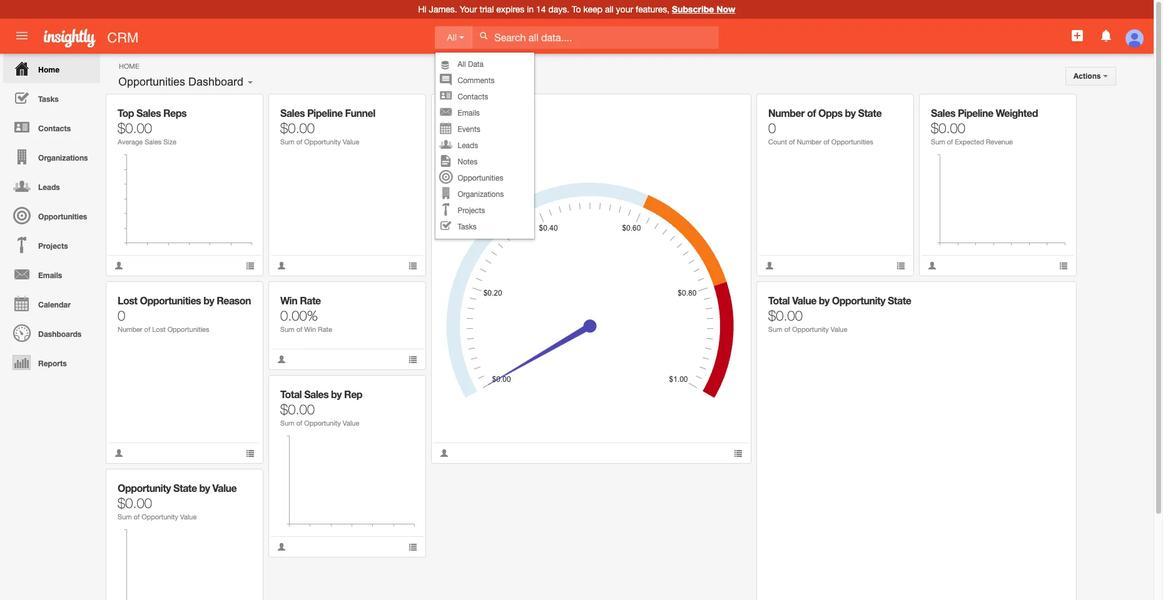 Task type: describe. For each thing, give the bounding box(es) containing it.
user image for total
[[440, 449, 449, 458]]

opportunities link inside navigation
[[3, 201, 100, 230]]

total sales by rep link
[[280, 389, 362, 401]]

14
[[536, 4, 546, 14]]

0 vertical spatial number
[[769, 107, 805, 119]]

leads inside navigation
[[38, 183, 60, 192]]

notes
[[458, 158, 478, 167]]

1 vertical spatial user image
[[277, 356, 286, 364]]

value inside total sales by rep $0.00 sum of opportunity value
[[343, 420, 359, 427]]

0 vertical spatial emails link
[[435, 105, 534, 122]]

actions button
[[1066, 67, 1117, 86]]

calendar
[[38, 300, 71, 310]]

comments
[[458, 77, 495, 85]]

top sales reps link
[[118, 107, 187, 119]]

0 horizontal spatial lost
[[118, 295, 137, 307]]

reps
[[163, 107, 187, 119]]

in
[[527, 4, 534, 14]]

opportunities inside navigation
[[38, 212, 87, 222]]

actions
[[1074, 72, 1103, 81]]

total for sum
[[280, 389, 302, 401]]

comments link
[[435, 73, 534, 89]]

of inside lost opportunities by reason 0 number of lost opportunities
[[144, 326, 150, 334]]

0 inside "number of opps by state 0 count of number of opportunities"
[[769, 120, 776, 136]]

1 vertical spatial rate
[[318, 326, 332, 334]]

emails inside navigation
[[38, 271, 62, 280]]

of down number of opps by state link
[[824, 138, 830, 146]]

list image for 0
[[246, 449, 255, 458]]

number inside lost opportunities by reason 0 number of lost opportunities
[[118, 326, 142, 334]]

sum inside total value by opportunity state $0.00 sum of opportunity value
[[769, 326, 783, 334]]

notifications image
[[1099, 28, 1114, 43]]

reason
[[217, 295, 251, 307]]

days.
[[549, 4, 570, 14]]

0 horizontal spatial emails link
[[3, 260, 100, 289]]

opportunities inside "number of opps by state 0 count of number of opportunities"
[[832, 138, 874, 146]]

sales pipeline funnel link
[[280, 107, 375, 119]]

$0.00 inside total value by opportunity state $0.00 sum of opportunity value
[[769, 308, 803, 324]]

total sales link
[[443, 107, 491, 119]]

opportunities dashboard button
[[114, 73, 248, 91]]

subscribe
[[672, 4, 714, 14]]

list image for total
[[734, 449, 743, 458]]

win rate 0.00% sum of win rate
[[280, 295, 332, 334]]

keep
[[584, 4, 603, 14]]

of inside sales pipeline funnel $0.00 sum of opportunity value
[[296, 138, 302, 146]]

$0.00 inside opportunity state by value $0.00 sum of opportunity value
[[118, 496, 152, 512]]

by for lost opportunities by reason
[[204, 295, 214, 307]]

dashboards
[[38, 330, 81, 339]]

number of opps by state link
[[769, 107, 882, 119]]

opps
[[819, 107, 843, 119]]

reports
[[38, 359, 67, 369]]

trial
[[480, 4, 494, 14]]

all link
[[435, 26, 473, 49]]

0 vertical spatial leads
[[458, 142, 478, 150]]

white image
[[480, 31, 488, 40]]

0 inside lost opportunities by reason 0 number of lost opportunities
[[118, 308, 125, 324]]

win rate link
[[280, 295, 321, 307]]

$0.00 inside top sales reps $0.00 average sales size
[[118, 120, 152, 136]]

navigation containing home
[[0, 54, 100, 377]]

all for all data
[[458, 60, 466, 69]]

home link
[[3, 54, 100, 83]]

1 vertical spatial number
[[797, 138, 822, 146]]

sales inside sales pipeline funnel $0.00 sum of opportunity value
[[280, 107, 305, 119]]

all
[[605, 4, 614, 14]]

lost opportunities by reason link
[[118, 295, 251, 307]]

0 vertical spatial tasks link
[[3, 83, 100, 113]]

1 horizontal spatial projects link
[[435, 203, 534, 219]]

$0.00 inside sales pipeline weighted $0.00 sum of expected revenue
[[931, 120, 966, 136]]

total for $0.00
[[769, 295, 790, 307]]

sales inside sales pipeline weighted $0.00 sum of expected revenue
[[931, 107, 956, 119]]

lost opportunities by reason 0 number of lost opportunities
[[118, 295, 251, 334]]

contacts link for top the tasks link
[[3, 113, 100, 142]]

organizations link inside navigation
[[3, 142, 100, 171]]

dashboard
[[188, 76, 244, 88]]

0 vertical spatial rate
[[300, 295, 321, 307]]

top
[[118, 107, 134, 119]]

now
[[717, 4, 736, 14]]

calendar link
[[3, 289, 100, 319]]

total for total
[[443, 107, 465, 119]]

state for 0
[[858, 107, 882, 119]]

sales pipeline weighted link
[[931, 107, 1038, 119]]

1 horizontal spatial organizations
[[458, 191, 504, 199]]

sum inside total sales $0.00 sum of total sales value
[[443, 138, 457, 146]]

average
[[118, 138, 143, 146]]

total sales by rep $0.00 sum of opportunity value
[[280, 389, 362, 427]]

1 horizontal spatial lost
[[152, 326, 166, 334]]

wrench image for $0.00
[[725, 103, 734, 112]]

total value by opportunity state link
[[769, 295, 912, 307]]

$0.00 inside sales pipeline funnel $0.00 sum of opportunity value
[[280, 120, 315, 136]]

top sales reps $0.00 average sales size
[[118, 107, 187, 146]]

all for all
[[447, 32, 457, 42]]

home inside home link
[[38, 65, 59, 74]]

pipeline for weighted
[[958, 107, 994, 119]]

expires
[[496, 4, 525, 14]]

of inside total value by opportunity state $0.00 sum of opportunity value
[[785, 326, 791, 334]]

1 vertical spatial organizations link
[[435, 187, 534, 203]]

list image for 0
[[897, 262, 906, 270]]

of inside opportunity state by value $0.00 sum of opportunity value
[[134, 514, 140, 521]]

opportunity inside total sales by rep $0.00 sum of opportunity value
[[304, 420, 341, 427]]



Task type: locate. For each thing, give the bounding box(es) containing it.
organizations inside navigation
[[38, 153, 88, 163]]

0 horizontal spatial tasks link
[[3, 83, 100, 113]]

1 horizontal spatial contacts
[[458, 93, 488, 102]]

of inside total sales $0.00 sum of total sales value
[[459, 138, 465, 146]]

1 horizontal spatial state
[[858, 107, 882, 119]]

home
[[119, 63, 139, 70], [38, 65, 59, 74]]

$0.00 down total sales by rep link
[[280, 402, 315, 418]]

win up 0.00%
[[280, 295, 297, 307]]

number up count
[[769, 107, 805, 119]]

opportunities inside button
[[118, 76, 185, 88]]

0 vertical spatial all
[[447, 32, 457, 42]]

user image for reason
[[115, 449, 123, 458]]

opportunity state by value link
[[118, 483, 237, 494]]

your
[[460, 4, 477, 14]]

funnel
[[345, 107, 375, 119]]

number right count
[[797, 138, 822, 146]]

0 horizontal spatial contacts link
[[3, 113, 100, 142]]

of down sales pipeline funnel link
[[296, 138, 302, 146]]

state inside opportunity state by value $0.00 sum of opportunity value
[[173, 483, 197, 494]]

opportunity inside sales pipeline funnel $0.00 sum of opportunity value
[[304, 138, 341, 146]]

wrench image for by
[[400, 385, 408, 394]]

2 vertical spatial user image
[[115, 449, 123, 458]]

1 horizontal spatial pipeline
[[958, 107, 994, 119]]

by for opportunity state by value
[[199, 483, 210, 494]]

2 vertical spatial state
[[173, 483, 197, 494]]

0 horizontal spatial contacts
[[38, 124, 71, 133]]

0 vertical spatial organizations
[[38, 153, 88, 163]]

$0.00 up expected
[[931, 120, 966, 136]]

pipeline up expected
[[958, 107, 994, 119]]

contacts link down comments
[[435, 89, 534, 105]]

1 vertical spatial 0
[[118, 308, 125, 324]]

0 horizontal spatial projects link
[[3, 230, 100, 260]]

pipeline
[[307, 107, 343, 119], [958, 107, 994, 119]]

opportunity
[[304, 138, 341, 146], [832, 295, 886, 307], [793, 326, 829, 334], [304, 420, 341, 427], [118, 483, 171, 494], [142, 514, 178, 521]]

revenue
[[986, 138, 1013, 146]]

hi james. your trial expires in 14 days. to keep all your features, subscribe now
[[418, 4, 736, 14]]

0 vertical spatial state
[[858, 107, 882, 119]]

your
[[616, 4, 633, 14]]

total inside total value by opportunity state $0.00 sum of opportunity value
[[769, 295, 790, 307]]

tasks
[[38, 95, 59, 104], [458, 223, 477, 232]]

0 horizontal spatial home
[[38, 65, 59, 74]]

0 vertical spatial organizations link
[[3, 142, 100, 171]]

0 vertical spatial emails
[[458, 109, 480, 118]]

of right count
[[789, 138, 795, 146]]

win
[[280, 295, 297, 307], [304, 326, 316, 334]]

list image
[[246, 262, 255, 270], [1060, 262, 1068, 270], [409, 356, 417, 364], [246, 449, 255, 458]]

sum inside sales pipeline funnel $0.00 sum of opportunity value
[[280, 138, 295, 146]]

0 horizontal spatial leads link
[[3, 171, 100, 201]]

0 horizontal spatial organizations
[[38, 153, 88, 163]]

1 vertical spatial tasks
[[458, 223, 477, 232]]

data
[[468, 60, 484, 69]]

1 vertical spatial contacts
[[38, 124, 71, 133]]

sum inside opportunity state by value $0.00 sum of opportunity value
[[118, 514, 132, 521]]

0 vertical spatial leads link
[[435, 138, 534, 154]]

user image for $0.00
[[115, 262, 123, 270]]

contacts link for the comments link
[[435, 89, 534, 105]]

rep
[[344, 389, 362, 401]]

1 vertical spatial lost
[[152, 326, 166, 334]]

total sales $0.00 sum of total sales value
[[443, 107, 519, 146]]

0 vertical spatial projects link
[[435, 203, 534, 219]]

sum inside sales pipeline weighted $0.00 sum of expected revenue
[[931, 138, 946, 146]]

state for $0.00
[[888, 295, 912, 307]]

sum inside total sales by rep $0.00 sum of opportunity value
[[280, 420, 295, 427]]

to
[[572, 4, 581, 14]]

count
[[769, 138, 787, 146]]

of inside sales pipeline weighted $0.00 sum of expected revenue
[[947, 138, 953, 146]]

emails
[[458, 109, 480, 118], [38, 271, 62, 280]]

$0.00 inside total sales by rep $0.00 sum of opportunity value
[[280, 402, 315, 418]]

user image for of
[[928, 262, 937, 270]]

user image
[[277, 262, 286, 270], [765, 262, 774, 270], [928, 262, 937, 270], [440, 449, 449, 458], [277, 543, 286, 552]]

contacts inside navigation
[[38, 124, 71, 133]]

0
[[769, 120, 776, 136], [118, 308, 125, 324]]

2 pipeline from the left
[[958, 107, 994, 119]]

sales inside total sales by rep $0.00 sum of opportunity value
[[304, 389, 329, 401]]

by inside lost opportunities by reason 0 number of lost opportunities
[[204, 295, 214, 307]]

all data link
[[435, 57, 534, 73]]

list image for sum
[[1060, 262, 1068, 270]]

total
[[443, 107, 465, 119], [467, 138, 482, 146], [769, 295, 790, 307], [280, 389, 302, 401]]

crm
[[107, 30, 139, 46]]

events link
[[435, 122, 534, 138]]

user image for sum
[[277, 543, 286, 552]]

number down lost opportunities by reason link
[[118, 326, 142, 334]]

of down events
[[459, 138, 465, 146]]

$0.00 down sales pipeline funnel link
[[280, 120, 315, 136]]

number of opps by state 0 count of number of opportunities
[[769, 107, 882, 146]]

size
[[163, 138, 176, 146]]

0 horizontal spatial organizations link
[[3, 142, 100, 171]]

contacts down comments
[[458, 93, 488, 102]]

1 vertical spatial leads
[[38, 183, 60, 192]]

state inside total value by opportunity state $0.00 sum of opportunity value
[[888, 295, 912, 307]]

1 vertical spatial projects link
[[3, 230, 100, 260]]

all
[[447, 32, 457, 42], [458, 60, 466, 69]]

of down opportunity state by value "link"
[[134, 514, 140, 521]]

state
[[858, 107, 882, 119], [888, 295, 912, 307], [173, 483, 197, 494]]

leads
[[458, 142, 478, 150], [38, 183, 60, 192]]

0 vertical spatial lost
[[118, 295, 137, 307]]

opportunities
[[118, 76, 185, 88], [832, 138, 874, 146], [458, 174, 503, 183], [38, 212, 87, 222], [140, 295, 201, 307], [168, 326, 209, 334]]

win down 0.00%
[[304, 326, 316, 334]]

all data
[[458, 60, 484, 69]]

Search all data.... text field
[[473, 26, 719, 49]]

1 vertical spatial leads link
[[3, 171, 100, 201]]

of left "opps"
[[807, 107, 816, 119]]

1 pipeline from the left
[[307, 107, 343, 119]]

opportunity state by value $0.00 sum of opportunity value
[[118, 483, 237, 521]]

of down lost opportunities by reason link
[[144, 326, 150, 334]]

0 horizontal spatial all
[[447, 32, 457, 42]]

projects down notes
[[458, 207, 485, 216]]

user image for 0
[[765, 262, 774, 270]]

2 horizontal spatial state
[[888, 295, 912, 307]]

tasks inside navigation
[[38, 95, 59, 104]]

of
[[807, 107, 816, 119], [296, 138, 302, 146], [459, 138, 465, 146], [789, 138, 795, 146], [824, 138, 830, 146], [947, 138, 953, 146], [144, 326, 150, 334], [296, 326, 302, 334], [785, 326, 791, 334], [296, 420, 302, 427], [134, 514, 140, 521]]

by inside total sales by rep $0.00 sum of opportunity value
[[331, 389, 342, 401]]

0 vertical spatial tasks
[[38, 95, 59, 104]]

1 vertical spatial state
[[888, 295, 912, 307]]

projects
[[458, 207, 485, 216], [38, 242, 68, 251]]

1 horizontal spatial emails
[[458, 109, 480, 118]]

by inside total value by opportunity state $0.00 sum of opportunity value
[[819, 295, 830, 307]]

contacts down home link
[[38, 124, 71, 133]]

number
[[769, 107, 805, 119], [797, 138, 822, 146], [118, 326, 142, 334]]

contacts
[[458, 93, 488, 102], [38, 124, 71, 133]]

of left expected
[[947, 138, 953, 146]]

1 horizontal spatial contacts link
[[435, 89, 534, 105]]

features,
[[636, 4, 670, 14]]

value inside total sales $0.00 sum of total sales value
[[502, 138, 519, 146]]

rate down win rate link
[[318, 326, 332, 334]]

by inside "number of opps by state 0 count of number of opportunities"
[[845, 107, 856, 119]]

all down james.
[[447, 32, 457, 42]]

of down total value by opportunity state link
[[785, 326, 791, 334]]

pipeline inside sales pipeline funnel $0.00 sum of opportunity value
[[307, 107, 343, 119]]

1 vertical spatial emails
[[38, 271, 62, 280]]

contacts link
[[435, 89, 534, 105], [3, 113, 100, 142]]

1 horizontal spatial opportunities link
[[435, 170, 534, 187]]

$0.00 down total value by opportunity state link
[[769, 308, 803, 324]]

james.
[[429, 4, 457, 14]]

0 horizontal spatial opportunities link
[[3, 201, 100, 230]]

subscribe now link
[[672, 4, 736, 14]]

0 horizontal spatial leads
[[38, 183, 60, 192]]

expected
[[955, 138, 985, 146]]

0 horizontal spatial pipeline
[[307, 107, 343, 119]]

0 horizontal spatial tasks
[[38, 95, 59, 104]]

1 horizontal spatial 0
[[769, 120, 776, 136]]

state inside "number of opps by state 0 count of number of opportunities"
[[858, 107, 882, 119]]

pipeline inside sales pipeline weighted $0.00 sum of expected revenue
[[958, 107, 994, 119]]

0 vertical spatial projects
[[458, 207, 485, 216]]

sales pipeline weighted $0.00 sum of expected revenue
[[931, 107, 1038, 146]]

of inside win rate 0.00% sum of win rate
[[296, 326, 302, 334]]

1 vertical spatial tasks link
[[435, 219, 534, 236]]

dashboards link
[[3, 319, 100, 348]]

1 horizontal spatial projects
[[458, 207, 485, 216]]

0 horizontal spatial state
[[173, 483, 197, 494]]

reports link
[[3, 348, 100, 377]]

1 horizontal spatial leads link
[[435, 138, 534, 154]]

rate up 0.00%
[[300, 295, 321, 307]]

1 vertical spatial opportunities link
[[3, 201, 100, 230]]

1 horizontal spatial home
[[119, 63, 139, 70]]

projects link down notes link
[[435, 203, 534, 219]]

sum
[[280, 138, 295, 146], [443, 138, 457, 146], [931, 138, 946, 146], [280, 326, 295, 334], [769, 326, 783, 334], [280, 420, 295, 427], [118, 514, 132, 521]]

notes link
[[435, 154, 534, 170]]

$0.00 down opportunity state by value "link"
[[118, 496, 152, 512]]

1 horizontal spatial tasks
[[458, 223, 477, 232]]

projects link up calendar link
[[3, 230, 100, 260]]

emails link up calendar at the left of page
[[3, 260, 100, 289]]

wrench image
[[400, 103, 408, 112], [888, 103, 897, 112], [1051, 103, 1059, 112], [400, 291, 408, 300], [1051, 291, 1059, 300]]

of inside total sales by rep $0.00 sum of opportunity value
[[296, 420, 302, 427]]

1 horizontal spatial leads
[[458, 142, 478, 150]]

value inside sales pipeline funnel $0.00 sum of opportunity value
[[343, 138, 359, 146]]

user image
[[115, 262, 123, 270], [277, 356, 286, 364], [115, 449, 123, 458]]

0 horizontal spatial win
[[280, 295, 297, 307]]

organizations link
[[3, 142, 100, 171], [435, 187, 534, 203]]

projects link
[[435, 203, 534, 219], [3, 230, 100, 260]]

projects up calendar link
[[38, 242, 68, 251]]

events
[[458, 125, 481, 134]]

1 vertical spatial organizations
[[458, 191, 504, 199]]

opportunities link
[[435, 170, 534, 187], [3, 201, 100, 230]]

0 vertical spatial contacts
[[458, 93, 488, 102]]

by inside opportunity state by value $0.00 sum of opportunity value
[[199, 483, 210, 494]]

sales pipeline funnel $0.00 sum of opportunity value
[[280, 107, 375, 146]]

emails up calendar link
[[38, 271, 62, 280]]

0 horizontal spatial emails
[[38, 271, 62, 280]]

1 horizontal spatial emails link
[[435, 105, 534, 122]]

list image
[[409, 262, 417, 270], [897, 262, 906, 270], [734, 449, 743, 458], [409, 543, 417, 552]]

navigation
[[0, 54, 100, 377]]

hi
[[418, 4, 427, 14]]

sum inside win rate 0.00% sum of win rate
[[280, 326, 295, 334]]

wrench image
[[237, 103, 246, 112], [725, 103, 734, 112], [237, 291, 246, 300], [400, 385, 408, 394], [237, 479, 246, 488]]

0 horizontal spatial 0
[[118, 308, 125, 324]]

lost
[[118, 295, 137, 307], [152, 326, 166, 334]]

0 vertical spatial contacts link
[[435, 89, 534, 105]]

list image for average
[[246, 262, 255, 270]]

1 horizontal spatial win
[[304, 326, 316, 334]]

emails link
[[435, 105, 534, 122], [3, 260, 100, 289]]

1 horizontal spatial tasks link
[[435, 219, 534, 236]]

emails link up events
[[435, 105, 534, 122]]

weighted
[[996, 107, 1038, 119]]

wrench image for reps
[[237, 103, 246, 112]]

by for total value by opportunity state
[[819, 295, 830, 307]]

all left "data"
[[458, 60, 466, 69]]

$0.00 inside total sales $0.00 sum of total sales value
[[443, 120, 478, 136]]

pipeline for funnel
[[307, 107, 343, 119]]

$0.00
[[118, 120, 152, 136], [280, 120, 315, 136], [443, 120, 478, 136], [931, 120, 966, 136], [769, 308, 803, 324], [280, 402, 315, 418], [118, 496, 152, 512]]

0 vertical spatial opportunities link
[[435, 170, 534, 187]]

1 vertical spatial emails link
[[3, 260, 100, 289]]

list image for sum
[[409, 543, 417, 552]]

contacts link down home link
[[3, 113, 100, 142]]

2 vertical spatial number
[[118, 326, 142, 334]]

$0.00 down total sales link
[[443, 120, 478, 136]]

0 vertical spatial user image
[[115, 262, 123, 270]]

pipeline left funnel
[[307, 107, 343, 119]]

total value by opportunity state $0.00 sum of opportunity value
[[769, 295, 912, 334]]

1 vertical spatial contacts link
[[3, 113, 100, 142]]

0.00%
[[280, 308, 318, 324]]

organizations
[[38, 153, 88, 163], [458, 191, 504, 199]]

1 vertical spatial win
[[304, 326, 316, 334]]

opportunities dashboard
[[118, 76, 244, 88]]

total inside total sales by rep $0.00 sum of opportunity value
[[280, 389, 302, 401]]

of down total sales by rep link
[[296, 420, 302, 427]]

by
[[845, 107, 856, 119], [204, 295, 214, 307], [819, 295, 830, 307], [331, 389, 342, 401], [199, 483, 210, 494]]

1 vertical spatial all
[[458, 60, 466, 69]]

sales
[[136, 107, 161, 119], [280, 107, 305, 119], [467, 107, 491, 119], [931, 107, 956, 119], [145, 138, 162, 146], [484, 138, 500, 146], [304, 389, 329, 401]]

1 horizontal spatial all
[[458, 60, 466, 69]]

0 vertical spatial win
[[280, 295, 297, 307]]

of down 0.00%
[[296, 326, 302, 334]]

emails up events
[[458, 109, 480, 118]]

1 horizontal spatial organizations link
[[435, 187, 534, 203]]

by for total sales by rep
[[331, 389, 342, 401]]

0 horizontal spatial projects
[[38, 242, 68, 251]]

1 vertical spatial projects
[[38, 242, 68, 251]]

projects inside navigation
[[38, 242, 68, 251]]

value
[[343, 138, 359, 146], [502, 138, 519, 146], [792, 295, 817, 307], [831, 326, 848, 334], [343, 420, 359, 427], [213, 483, 237, 494], [180, 514, 197, 521]]

0 vertical spatial 0
[[769, 120, 776, 136]]

rate
[[300, 295, 321, 307], [318, 326, 332, 334]]

leads link
[[435, 138, 534, 154], [3, 171, 100, 201]]

$0.00 up the average
[[118, 120, 152, 136]]



Task type: vqa. For each thing, say whether or not it's contained in the screenshot.
IN
yes



